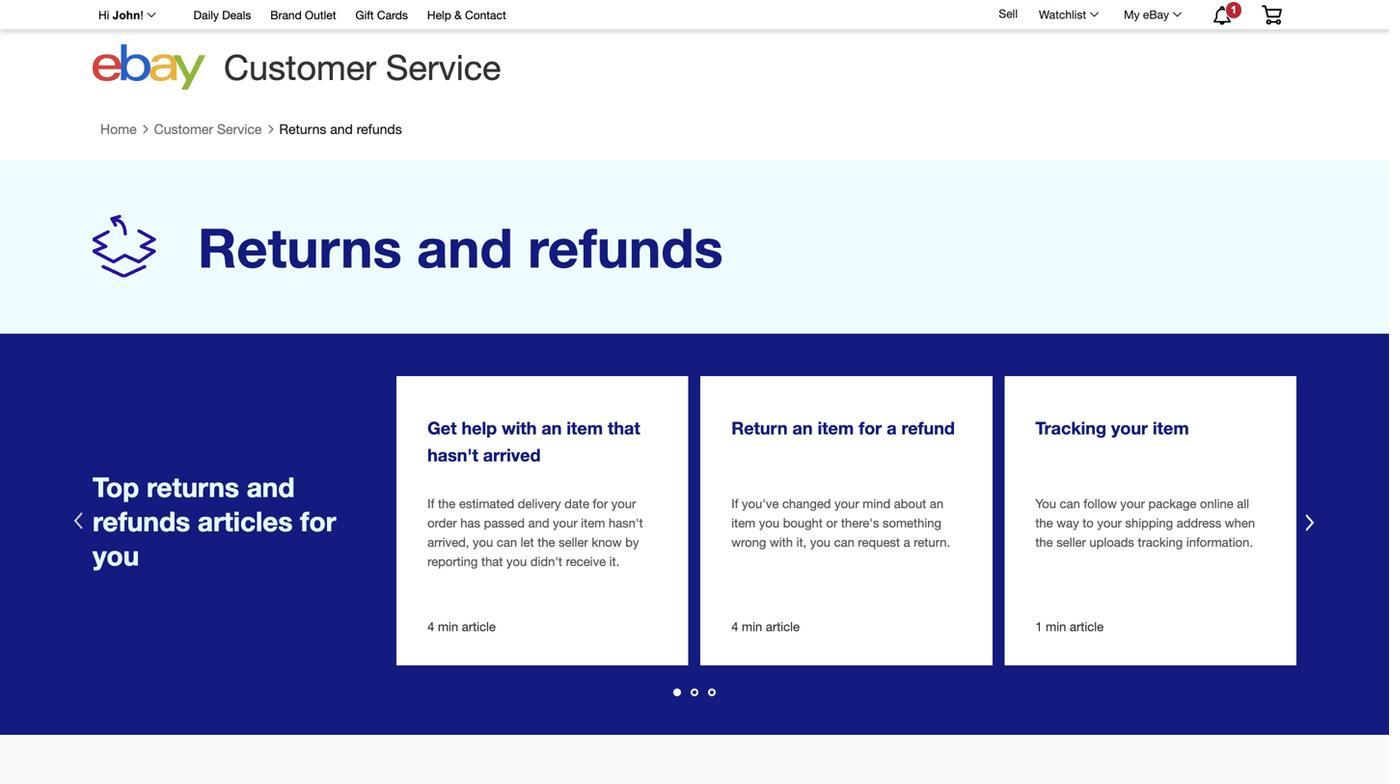 Task type: describe. For each thing, give the bounding box(es) containing it.
gift cards link
[[356, 5, 408, 27]]

contact
[[465, 8, 506, 22]]

daily deals link
[[194, 5, 251, 27]]

your up by
[[612, 496, 636, 511]]

item up the package
[[1153, 418, 1189, 439]]

customer service inside returns and refunds main content
[[154, 121, 262, 137]]

watchlist link
[[1029, 3, 1108, 26]]

uploads
[[1090, 535, 1135, 550]]

refund
[[902, 418, 955, 439]]

brand outlet link
[[270, 5, 336, 27]]

your up "uploads"
[[1098, 516, 1122, 531]]

can inside 'if you've changed your mind about an item you bought or there's something wrong with it, you can request a return.'
[[834, 535, 855, 550]]

you down you've
[[759, 516, 780, 531]]

shipping
[[1126, 516, 1174, 531]]

you can follow your package online all the way to your shipping address when the seller uploads tracking information.
[[1036, 496, 1256, 550]]

for for if the estimated delivery date for your order has passed and your item hasn't arrived, you can let the seller know by reporting that you didn't receive it.
[[593, 496, 608, 511]]

that inside get help with an item that hasn't arrived
[[608, 418, 640, 439]]

top returns and refunds articles for you
[[93, 471, 336, 572]]

something
[[883, 516, 942, 531]]

package
[[1149, 496, 1197, 511]]

return an item for a refund
[[732, 418, 955, 439]]

hasn't inside get help with an item that hasn't arrived
[[428, 445, 478, 466]]

my
[[1124, 8, 1140, 21]]

and inside top returns and refunds articles for you
[[247, 471, 295, 503]]

wrong
[[732, 535, 766, 550]]

4 for return an item for a refund
[[732, 620, 739, 635]]

customer service inside banner
[[224, 47, 501, 87]]

returns and refunds main content
[[0, 112, 1390, 785]]

get
[[428, 418, 457, 439]]

arrived
[[483, 445, 541, 466]]

1 for 1
[[1231, 4, 1237, 16]]

item inside get help with an item that hasn't arrived
[[567, 418, 603, 439]]

tracking
[[1138, 535, 1183, 550]]

return.
[[914, 535, 951, 550]]

when
[[1225, 516, 1256, 531]]

min for an
[[438, 620, 459, 635]]

sell
[[999, 7, 1018, 20]]

1 for 1 min article
[[1036, 620, 1043, 635]]

help & contact link
[[427, 5, 506, 27]]

there's
[[841, 516, 879, 531]]

outlet
[[305, 8, 336, 22]]

daily
[[194, 8, 219, 22]]

information.
[[1187, 535, 1253, 550]]

your right "tracking"
[[1112, 418, 1148, 439]]

customer service banner
[[88, 0, 1297, 96]]

service inside returns and refunds main content
[[217, 121, 262, 137]]

3 article from the left
[[1070, 620, 1104, 635]]

if for get help with an item that hasn't arrived
[[428, 496, 435, 511]]

help
[[462, 418, 497, 439]]

deals
[[222, 8, 251, 22]]

return
[[732, 418, 788, 439]]

seller inside you can follow your package online all the way to your shipping address when the seller uploads tracking information.
[[1057, 535, 1086, 550]]

receive
[[566, 554, 606, 569]]

gift
[[356, 8, 374, 22]]

help
[[427, 8, 451, 22]]

service inside banner
[[386, 47, 501, 87]]

for for top returns and refunds articles for you
[[300, 505, 336, 537]]

it.
[[610, 554, 620, 569]]

returns
[[147, 471, 239, 503]]

customer inside customer service link
[[154, 121, 213, 137]]

all
[[1237, 496, 1250, 511]]

way
[[1057, 516, 1079, 531]]

didn't
[[531, 554, 563, 569]]

item right return
[[818, 418, 854, 439]]

your inside 'if you've changed your mind about an item you bought or there's something wrong with it, you can request a return.'
[[835, 496, 859, 511]]

or
[[826, 516, 838, 531]]

min for for
[[742, 620, 763, 635]]

follow
[[1084, 496, 1117, 511]]

date
[[565, 496, 590, 511]]

hi
[[98, 9, 109, 22]]

gift cards
[[356, 8, 408, 22]]

you right the it,
[[810, 535, 831, 550]]

passed
[[484, 516, 525, 531]]

online
[[1200, 496, 1234, 511]]

1 vertical spatial returns
[[198, 215, 402, 279]]



Task type: locate. For each thing, give the bounding box(es) containing it.
returns and refunds
[[279, 121, 402, 137], [198, 215, 723, 279]]

if left you've
[[732, 496, 739, 511]]

0 horizontal spatial article
[[462, 620, 496, 635]]

1 inside returns and refunds main content
[[1036, 620, 1043, 635]]

tracking
[[1036, 418, 1107, 439]]

let
[[521, 535, 534, 550]]

1 inside dropdown button
[[1231, 4, 1237, 16]]

2 vertical spatial refunds
[[93, 505, 190, 537]]

1 horizontal spatial refunds
[[357, 121, 402, 137]]

reporting
[[428, 554, 478, 569]]

4 down reporting
[[428, 620, 435, 635]]

cards
[[377, 8, 408, 22]]

0 horizontal spatial refunds
[[93, 505, 190, 537]]

hi john !
[[98, 9, 143, 22]]

0 vertical spatial returns
[[279, 121, 327, 137]]

about
[[894, 496, 927, 511]]

article down "uploads"
[[1070, 620, 1104, 635]]

2 horizontal spatial an
[[930, 496, 944, 511]]

seller up receive
[[559, 535, 588, 550]]

0 horizontal spatial that
[[481, 554, 503, 569]]

arrived,
[[428, 535, 469, 550]]

1 vertical spatial customer service
[[154, 121, 262, 137]]

you
[[1036, 496, 1057, 511]]

if you've changed your mind about an item you bought or there's something wrong with it, you can request a return.
[[732, 496, 951, 550]]

customer
[[224, 47, 376, 87], [154, 121, 213, 137]]

!
[[140, 9, 143, 22]]

has
[[461, 516, 481, 531]]

0 horizontal spatial customer
[[154, 121, 213, 137]]

john
[[113, 9, 140, 22]]

1 horizontal spatial can
[[834, 535, 855, 550]]

bought
[[783, 516, 823, 531]]

1 vertical spatial refunds
[[528, 215, 723, 279]]

1 min from the left
[[438, 620, 459, 635]]

get help with an item that hasn't arrived
[[428, 418, 640, 466]]

1 4 min article from the left
[[428, 620, 496, 635]]

4
[[428, 620, 435, 635], [732, 620, 739, 635]]

returns and refunds link
[[279, 121, 402, 137]]

2 4 min article from the left
[[732, 620, 800, 635]]

0 horizontal spatial can
[[497, 535, 517, 550]]

an right the help
[[542, 418, 562, 439]]

a inside 'if you've changed your mind about an item you bought or there's something wrong with it, you can request a return.'
[[904, 535, 911, 550]]

1 vertical spatial returns and refunds
[[198, 215, 723, 279]]

1 horizontal spatial an
[[793, 418, 813, 439]]

and inside returns and refunds link
[[330, 121, 353, 137]]

0 horizontal spatial an
[[542, 418, 562, 439]]

you've
[[742, 496, 779, 511]]

if inside 'if you've changed your mind about an item you bought or there's something wrong with it, you can request a return.'
[[732, 496, 739, 511]]

2 article from the left
[[766, 620, 800, 635]]

1 button
[[1197, 1, 1247, 28]]

the
[[438, 496, 456, 511], [1036, 516, 1053, 531], [538, 535, 555, 550], [1036, 535, 1053, 550]]

article for an
[[462, 620, 496, 635]]

you down 'has'
[[473, 535, 493, 550]]

4 min article for get help with an item that hasn't arrived
[[428, 620, 496, 635]]

can
[[1060, 496, 1081, 511], [497, 535, 517, 550], [834, 535, 855, 550]]

know
[[592, 535, 622, 550]]

0 horizontal spatial service
[[217, 121, 262, 137]]

item inside 'if you've changed your mind about an item you bought or there's something wrong with it, you can request a return.'
[[732, 516, 756, 531]]

hasn't inside if the estimated delivery date for your order has passed and your item hasn't arrived, you can let the seller know by reporting that you didn't receive it.
[[609, 516, 643, 531]]

for right date
[[593, 496, 608, 511]]

1 horizontal spatial with
[[770, 535, 793, 550]]

0 horizontal spatial for
[[300, 505, 336, 537]]

account navigation
[[88, 0, 1297, 30]]

2 horizontal spatial for
[[859, 418, 882, 439]]

an right return
[[793, 418, 813, 439]]

4 down wrong
[[732, 620, 739, 635]]

1 vertical spatial 1
[[1036, 620, 1043, 635]]

0 vertical spatial customer service
[[224, 47, 501, 87]]

customer service link
[[154, 121, 262, 137]]

item inside if the estimated delivery date for your order has passed and your item hasn't arrived, you can let the seller know by reporting that you didn't receive it.
[[581, 516, 605, 531]]

my ebay link
[[1114, 3, 1191, 26]]

an
[[542, 418, 562, 439], [793, 418, 813, 439], [930, 496, 944, 511]]

a
[[887, 418, 897, 439], [904, 535, 911, 550]]

1 vertical spatial customer
[[154, 121, 213, 137]]

1 horizontal spatial that
[[608, 418, 640, 439]]

for
[[859, 418, 882, 439], [593, 496, 608, 511], [300, 505, 336, 537]]

hasn't
[[428, 445, 478, 466], [609, 516, 643, 531]]

2 min from the left
[[742, 620, 763, 635]]

and
[[330, 121, 353, 137], [417, 215, 513, 279], [247, 471, 295, 503], [528, 516, 550, 531]]

if
[[428, 496, 435, 511], [732, 496, 739, 511]]

your shopping cart image
[[1261, 5, 1283, 24]]

if the estimated delivery date for your order has passed and your item hasn't arrived, you can let the seller know by reporting that you didn't receive it.
[[428, 496, 643, 569]]

0 horizontal spatial a
[[887, 418, 897, 439]]

1 vertical spatial service
[[217, 121, 262, 137]]

you down the let at the bottom
[[507, 554, 527, 569]]

can down passed
[[497, 535, 517, 550]]

min
[[438, 620, 459, 635], [742, 620, 763, 635], [1046, 620, 1067, 635]]

0 vertical spatial a
[[887, 418, 897, 439]]

0 vertical spatial that
[[608, 418, 640, 439]]

0 horizontal spatial if
[[428, 496, 435, 511]]

1 vertical spatial a
[[904, 535, 911, 550]]

can inside if the estimated delivery date for your order has passed and your item hasn't arrived, you can let the seller know by reporting that you didn't receive it.
[[497, 535, 517, 550]]

articles
[[198, 505, 293, 537]]

service
[[386, 47, 501, 87], [217, 121, 262, 137]]

seller down way
[[1057, 535, 1086, 550]]

customer right the home
[[154, 121, 213, 137]]

and inside if the estimated delivery date for your order has passed and your item hasn't arrived, you can let the seller know by reporting that you didn't receive it.
[[528, 516, 550, 531]]

can up way
[[1060, 496, 1081, 511]]

to
[[1083, 516, 1094, 531]]

0 vertical spatial hasn't
[[428, 445, 478, 466]]

changed
[[783, 496, 831, 511]]

article down reporting
[[462, 620, 496, 635]]

1 min article
[[1036, 620, 1104, 635]]

2 if from the left
[[732, 496, 739, 511]]

1 vertical spatial that
[[481, 554, 503, 569]]

returns
[[279, 121, 327, 137], [198, 215, 402, 279]]

my ebay
[[1124, 8, 1170, 21]]

1 horizontal spatial if
[[732, 496, 739, 511]]

if up order
[[428, 496, 435, 511]]

0 vertical spatial customer
[[224, 47, 376, 87]]

request
[[858, 535, 900, 550]]

a down something
[[904, 535, 911, 550]]

1 article from the left
[[462, 620, 496, 635]]

1 horizontal spatial a
[[904, 535, 911, 550]]

it,
[[797, 535, 807, 550]]

1 horizontal spatial 4 min article
[[732, 620, 800, 635]]

4 min article for return an item for a refund
[[732, 620, 800, 635]]

customer inside "customer service" banner
[[224, 47, 376, 87]]

customer service right the home
[[154, 121, 262, 137]]

daily deals
[[194, 8, 251, 22]]

article
[[462, 620, 496, 635], [766, 620, 800, 635], [1070, 620, 1104, 635]]

0 horizontal spatial with
[[502, 418, 537, 439]]

you inside top returns and refunds articles for you
[[93, 539, 139, 572]]

if for return an item for a refund
[[732, 496, 739, 511]]

with inside 'if you've changed your mind about an item you bought or there's something wrong with it, you can request a return.'
[[770, 535, 793, 550]]

for inside top returns and refunds articles for you
[[300, 505, 336, 537]]

home
[[100, 121, 137, 137]]

help & contact
[[427, 8, 506, 22]]

2 horizontal spatial article
[[1070, 620, 1104, 635]]

an right about
[[930, 496, 944, 511]]

a left refund
[[887, 418, 897, 439]]

tracking your item
[[1036, 418, 1189, 439]]

1 4 from the left
[[428, 620, 435, 635]]

watchlist
[[1039, 8, 1087, 21]]

1 vertical spatial hasn't
[[609, 516, 643, 531]]

0 horizontal spatial seller
[[559, 535, 588, 550]]

1 horizontal spatial 1
[[1231, 4, 1237, 16]]

your down date
[[553, 516, 578, 531]]

refunds inside top returns and refunds articles for you
[[93, 505, 190, 537]]

with
[[502, 418, 537, 439], [770, 535, 793, 550]]

2 horizontal spatial refunds
[[528, 215, 723, 279]]

3 min from the left
[[1046, 620, 1067, 635]]

2 4 from the left
[[732, 620, 739, 635]]

an inside 'if you've changed your mind about an item you bought or there's something wrong with it, you can request a return.'
[[930, 496, 944, 511]]

0 horizontal spatial 4
[[428, 620, 435, 635]]

item up wrong
[[732, 516, 756, 531]]

1 if from the left
[[428, 496, 435, 511]]

&
[[455, 8, 462, 22]]

estimated
[[459, 496, 514, 511]]

customer service down gift
[[224, 47, 501, 87]]

1 seller from the left
[[559, 535, 588, 550]]

your up there's
[[835, 496, 859, 511]]

brand
[[270, 8, 302, 22]]

article for for
[[766, 620, 800, 635]]

0 horizontal spatial 1
[[1036, 620, 1043, 635]]

for left refund
[[859, 418, 882, 439]]

an inside get help with an item that hasn't arrived
[[542, 418, 562, 439]]

you down top at the bottom left of page
[[93, 539, 139, 572]]

1 horizontal spatial min
[[742, 620, 763, 635]]

with left the it,
[[770, 535, 793, 550]]

customer down brand outlet link
[[224, 47, 376, 87]]

hasn't down get
[[428, 445, 478, 466]]

1 horizontal spatial seller
[[1057, 535, 1086, 550]]

your up shipping
[[1121, 496, 1145, 511]]

1 horizontal spatial service
[[386, 47, 501, 87]]

with inside get help with an item that hasn't arrived
[[502, 418, 537, 439]]

0 vertical spatial returns and refunds
[[279, 121, 402, 137]]

can inside you can follow your package online all the way to your shipping address when the seller uploads tracking information.
[[1060, 496, 1081, 511]]

2 horizontal spatial min
[[1046, 620, 1067, 635]]

seller inside if the estimated delivery date for your order has passed and your item hasn't arrived, you can let the seller know by reporting that you didn't receive it.
[[559, 535, 588, 550]]

1 horizontal spatial article
[[766, 620, 800, 635]]

1 vertical spatial with
[[770, 535, 793, 550]]

order
[[428, 516, 457, 531]]

sell link
[[990, 7, 1027, 20]]

customer service
[[224, 47, 501, 87], [154, 121, 262, 137]]

1 horizontal spatial for
[[593, 496, 608, 511]]

item up date
[[567, 418, 603, 439]]

0 horizontal spatial 4 min article
[[428, 620, 496, 635]]

4 min article down wrong
[[732, 620, 800, 635]]

article down the it,
[[766, 620, 800, 635]]

1
[[1231, 4, 1237, 16], [1036, 620, 1043, 635]]

1 horizontal spatial 4
[[732, 620, 739, 635]]

you
[[759, 516, 780, 531], [473, 535, 493, 550], [810, 535, 831, 550], [93, 539, 139, 572], [507, 554, 527, 569]]

item
[[567, 418, 603, 439], [818, 418, 854, 439], [1153, 418, 1189, 439], [581, 516, 605, 531], [732, 516, 756, 531]]

if inside if the estimated delivery date for your order has passed and your item hasn't arrived, you can let the seller know by reporting that you didn't receive it.
[[428, 496, 435, 511]]

that inside if the estimated delivery date for your order has passed and your item hasn't arrived, you can let the seller know by reporting that you didn't receive it.
[[481, 554, 503, 569]]

brand outlet
[[270, 8, 336, 22]]

by
[[626, 535, 639, 550]]

0 vertical spatial with
[[502, 418, 537, 439]]

4 min article down reporting
[[428, 620, 496, 635]]

item up know
[[581, 516, 605, 531]]

mind
[[863, 496, 891, 511]]

seller
[[559, 535, 588, 550], [1057, 535, 1086, 550]]

0 horizontal spatial hasn't
[[428, 445, 478, 466]]

top
[[93, 471, 139, 503]]

ebay
[[1143, 8, 1170, 21]]

for inside if the estimated delivery date for your order has passed and your item hasn't arrived, you can let the seller know by reporting that you didn't receive it.
[[593, 496, 608, 511]]

2 horizontal spatial can
[[1060, 496, 1081, 511]]

0 vertical spatial service
[[386, 47, 501, 87]]

0 horizontal spatial min
[[438, 620, 459, 635]]

for right articles in the bottom of the page
[[300, 505, 336, 537]]

that
[[608, 418, 640, 439], [481, 554, 503, 569]]

1 horizontal spatial hasn't
[[609, 516, 643, 531]]

4 for get help with an item that hasn't arrived
[[428, 620, 435, 635]]

0 vertical spatial 1
[[1231, 4, 1237, 16]]

delivery
[[518, 496, 561, 511]]

2 seller from the left
[[1057, 535, 1086, 550]]

hasn't up by
[[609, 516, 643, 531]]

0 vertical spatial refunds
[[357, 121, 402, 137]]

can down the or
[[834, 535, 855, 550]]

with up arrived at the bottom left of page
[[502, 418, 537, 439]]

4 min article
[[428, 620, 496, 635], [732, 620, 800, 635]]

address
[[1177, 516, 1222, 531]]

1 horizontal spatial customer
[[224, 47, 376, 87]]

home link
[[100, 121, 137, 137]]



Task type: vqa. For each thing, say whether or not it's contained in the screenshot.
Shop by category dropdown button
no



